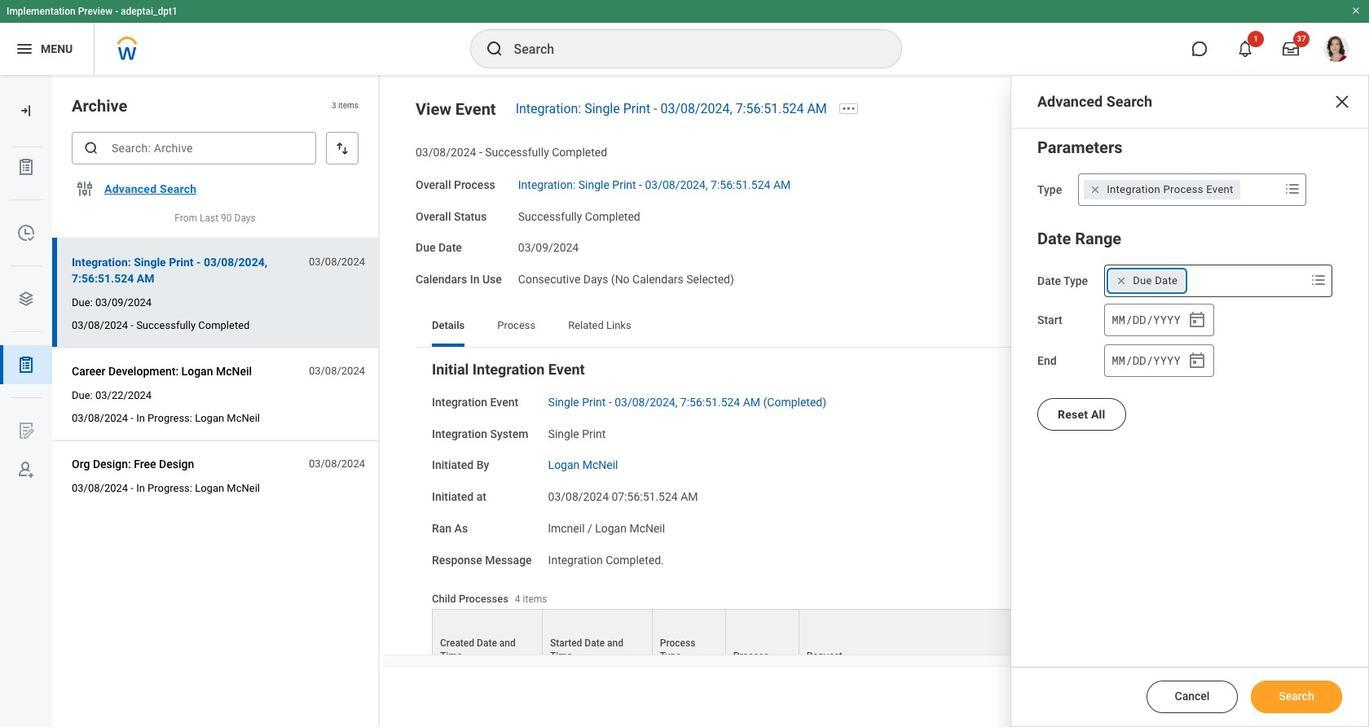 Task type: vqa. For each thing, say whether or not it's contained in the screenshot.
items selected list containing Internal: Global Support Manager - East Japan
no



Task type: describe. For each thing, give the bounding box(es) containing it.
due inside option
[[1133, 275, 1152, 287]]

due date inside due date, press delete to clear value. option
[[1133, 275, 1178, 287]]

advanced inside button
[[104, 183, 157, 196]]

90
[[221, 213, 232, 224]]

parameters button
[[1038, 138, 1123, 157]]

processes
[[459, 593, 509, 605]]

1 column header from the left
[[1086, 610, 1159, 669]]

integration for integration event
[[432, 396, 488, 409]]

single print element
[[548, 424, 606, 441]]

integration: for event
[[516, 101, 581, 117]]

logan inside 'link'
[[548, 459, 580, 472]]

days inside item list element
[[234, 213, 256, 224]]

overall status element
[[518, 200, 640, 224]]

- down due: 03/09/2024
[[131, 320, 134, 332]]

03/08/2024, inside single print - 03/08/2024, 7:56:51.524 am (completed) link
[[615, 396, 678, 409]]

integration: inside 'integration: single print - 03/08/2024, 7:56:51.524 am'
[[72, 256, 131, 269]]

consecutive days (no calendars selected)
[[518, 273, 734, 286]]

date down overall status
[[438, 241, 462, 255]]

lmcneil
[[548, 522, 585, 535]]

due: 03/22/2024
[[72, 390, 152, 402]]

integration process event element
[[1107, 183, 1234, 197]]

request
[[807, 652, 843, 663]]

integration for integration system
[[432, 428, 488, 441]]

started date and time button
[[543, 611, 652, 668]]

message
[[485, 554, 532, 567]]

process button
[[726, 611, 799, 668]]

single print - 03/08/2024, 7:56:51.524 am (completed)
[[548, 396, 827, 409]]

advanced search dialog
[[1011, 75, 1369, 728]]

am inside initiated at element
[[681, 491, 698, 504]]

ran as
[[432, 522, 468, 535]]

time for created date and time
[[440, 652, 462, 663]]

event inside option
[[1207, 183, 1234, 196]]

from
[[175, 213, 197, 224]]

- up logan mcneil 'link'
[[609, 396, 612, 409]]

mm for start
[[1112, 312, 1126, 327]]

integration: single print - 03/08/2024, 7:56:51.524 am for view event
[[516, 101, 827, 117]]

integration up integration event
[[473, 361, 545, 378]]

03/22/2024
[[95, 390, 152, 402]]

lmcneil / logan mcneil
[[548, 522, 665, 535]]

org
[[72, 458, 90, 471]]

search inside advanced search button
[[160, 183, 197, 196]]

initial
[[432, 361, 469, 378]]

calendar image
[[1188, 351, 1207, 371]]

use
[[482, 273, 502, 286]]

initiated by
[[432, 459, 489, 472]]

3 items
[[332, 101, 359, 110]]

date type
[[1038, 275, 1088, 288]]

logan down career development: logan mcneil button
[[195, 413, 224, 425]]

mm / dd / yyyy for end
[[1112, 353, 1181, 368]]

successfully inside overall status element
[[518, 210, 582, 223]]

org design: free design button
[[72, 455, 201, 474]]

end group
[[1105, 345, 1215, 377]]

created
[[440, 639, 474, 650]]

range
[[1075, 229, 1122, 249]]

type inside parameters group
[[1038, 183, 1062, 196]]

dd for start
[[1133, 312, 1146, 327]]

parameters
[[1038, 138, 1123, 157]]

started
[[550, 639, 582, 650]]

single print
[[548, 428, 606, 441]]

started date and time
[[550, 639, 624, 663]]

initiated at
[[432, 491, 487, 504]]

date range
[[1038, 229, 1122, 249]]

child
[[432, 593, 456, 605]]

completed.
[[606, 554, 664, 567]]

initiated for initiated by
[[432, 459, 474, 472]]

integration: for process
[[518, 178, 576, 191]]

overall status
[[416, 210, 487, 223]]

as
[[454, 522, 468, 535]]

cancel
[[1175, 690, 1210, 703]]

completed inside item list element
[[198, 320, 250, 332]]

cancel button
[[1147, 681, 1238, 714]]

4
[[515, 594, 521, 605]]

- up overall process
[[479, 146, 482, 159]]

implementation preview -   adeptai_dpt1
[[7, 6, 178, 17]]

response message
[[432, 554, 532, 567]]

selected)
[[687, 273, 734, 286]]

last
[[200, 213, 219, 224]]

03/08/2024 07:56:51.524 am
[[548, 491, 698, 504]]

3
[[332, 101, 336, 110]]

notifications large image
[[1237, 41, 1254, 57]]

x small image
[[1114, 273, 1130, 289]]

overall process
[[416, 178, 495, 191]]

1 calendars from the left
[[416, 273, 467, 286]]

status
[[454, 210, 487, 223]]

single inside single print - 03/08/2024, 7:56:51.524 am (completed) link
[[548, 396, 579, 409]]

date inside created date and time
[[477, 639, 497, 650]]

1 03/08/2024 - in progress: logan mcneil from the top
[[72, 413, 260, 425]]

mcneil inside 'link'
[[583, 459, 618, 472]]

career development: logan mcneil button
[[72, 362, 259, 382]]

consecutive
[[518, 273, 581, 286]]

successfully completed
[[518, 210, 640, 223]]

by
[[477, 459, 489, 472]]

logan mcneil link
[[548, 456, 618, 472]]

due date element inside option
[[1133, 274, 1178, 289]]

end
[[1038, 355, 1057, 368]]

from last 90 days
[[175, 213, 256, 224]]

created date and time
[[440, 639, 516, 663]]

career development: logan mcneil
[[72, 365, 252, 378]]

time for started date and time
[[550, 652, 572, 663]]

calendars in use
[[416, 273, 502, 286]]

single print - 03/08/2024, 7:56:51.524 am (completed) link
[[548, 393, 827, 409]]

- up overall status element
[[639, 178, 642, 191]]

start
[[1038, 314, 1063, 327]]

process inside tab list
[[497, 319, 536, 332]]

prompts image for date type
[[1309, 271, 1329, 290]]

reset all
[[1058, 408, 1106, 421]]

system
[[490, 428, 529, 441]]

0 vertical spatial in
[[470, 273, 480, 286]]

(no
[[611, 273, 630, 286]]

integration system
[[432, 428, 529, 441]]

preview
[[78, 6, 113, 17]]

mm for end
[[1112, 353, 1126, 368]]

start group
[[1105, 304, 1215, 337]]

date range button
[[1038, 229, 1122, 249]]

1 horizontal spatial 03/09/2024
[[518, 241, 579, 255]]

and for started date and time
[[607, 639, 624, 650]]

related links
[[568, 319, 631, 332]]

request button
[[799, 611, 1012, 668]]

created date and time button
[[433, 611, 542, 668]]

2 calendars from the left
[[633, 273, 684, 286]]

search button
[[1251, 681, 1342, 714]]

design:
[[93, 458, 131, 471]]

tab list containing details
[[416, 308, 1312, 347]]

07:56:51.524
[[612, 491, 678, 504]]

process type button
[[653, 611, 725, 668]]

date range group
[[1038, 226, 1342, 379]]



Task type: locate. For each thing, give the bounding box(es) containing it.
0 vertical spatial due:
[[72, 297, 93, 309]]

yyyy inside start group
[[1154, 312, 1181, 327]]

calendar image
[[1188, 311, 1207, 330]]

all
[[1091, 408, 1106, 421]]

dd inside end group
[[1133, 353, 1146, 368]]

type for date
[[1064, 275, 1088, 288]]

0 vertical spatial clipboard image
[[16, 157, 36, 177]]

03/08/2024, inside integration: single print - 03/08/2024, 7:56:51.524 am link
[[645, 178, 708, 191]]

integration for integration completed.
[[548, 554, 603, 567]]

1 dd from the top
[[1133, 312, 1146, 327]]

1 initiated from the top
[[432, 459, 474, 472]]

1 vertical spatial integration: single print - 03/08/2024, 7:56:51.524 am
[[518, 178, 791, 191]]

0 vertical spatial advanced
[[1038, 93, 1103, 110]]

2 03/08/2024 - in progress: logan mcneil from the top
[[72, 483, 260, 495]]

items right 3
[[338, 101, 359, 110]]

0 vertical spatial completed
[[552, 146, 607, 159]]

process inside option
[[1164, 183, 1204, 196]]

0 horizontal spatial 03/08/2024 - successfully completed
[[72, 320, 250, 332]]

due right x small icon at the right top of page
[[1133, 275, 1152, 287]]

days inside "calendars in use" element
[[583, 273, 608, 286]]

0 vertical spatial 03/08/2024 - successfully completed
[[416, 146, 607, 159]]

yyyy left calendar image
[[1154, 312, 1181, 327]]

time inside created date and time
[[440, 652, 462, 663]]

calendars up details
[[416, 273, 467, 286]]

development:
[[108, 365, 179, 378]]

/
[[1126, 312, 1133, 327], [1147, 312, 1153, 327], [1126, 353, 1133, 368], [1147, 353, 1153, 368], [588, 522, 592, 535]]

0 horizontal spatial 03/09/2024
[[95, 297, 152, 309]]

0 vertical spatial progress:
[[148, 413, 192, 425]]

integration process event, press delete to clear value. option
[[1084, 180, 1240, 200]]

dd for end
[[1133, 353, 1146, 368]]

0 vertical spatial successfully
[[485, 146, 549, 159]]

date up start
[[1038, 275, 1061, 288]]

1 horizontal spatial advanced search
[[1038, 93, 1153, 110]]

am
[[807, 101, 827, 117], [773, 178, 791, 191], [137, 272, 154, 285], [743, 396, 761, 409], [681, 491, 698, 504]]

successfully up career development: logan mcneil button
[[136, 320, 196, 332]]

date right created
[[477, 639, 497, 650]]

0 horizontal spatial due date element
[[518, 232, 579, 256]]

search image inside implementation preview -   adeptai_dpt1 banner
[[485, 39, 504, 59]]

due date down overall status
[[416, 241, 462, 255]]

0 vertical spatial dd
[[1133, 312, 1146, 327]]

and inside started date and time
[[607, 639, 624, 650]]

mm down x small icon at the right top of page
[[1112, 312, 1126, 327]]

x image
[[1333, 92, 1352, 112]]

due date
[[416, 241, 462, 255], [1133, 275, 1178, 287]]

mm / dd / yyyy inside end group
[[1112, 353, 1181, 368]]

prompts image
[[1283, 179, 1303, 199], [1309, 271, 1329, 290]]

integration: single print - 03/08/2024, 7:56:51.524 am inside integration: single print - 03/08/2024, 7:56:51.524 am button
[[72, 256, 267, 285]]

logan down single print
[[548, 459, 580, 472]]

2 vertical spatial integration:
[[72, 256, 131, 269]]

advanced search up from in the left top of the page
[[104, 183, 197, 196]]

1 horizontal spatial advanced
[[1038, 93, 1103, 110]]

- down last
[[196, 256, 201, 269]]

1 horizontal spatial 03/08/2024 - successfully completed
[[416, 146, 607, 159]]

dd down start group
[[1133, 353, 1146, 368]]

rename image
[[16, 421, 36, 441]]

list
[[0, 148, 52, 490]]

03/08/2024 - in progress: logan mcneil
[[72, 413, 260, 425], [72, 483, 260, 495]]

overall up overall status
[[416, 178, 451, 191]]

2 due: from the top
[[72, 390, 93, 402]]

0 horizontal spatial prompts image
[[1283, 179, 1303, 199]]

due date, press delete to clear value. option
[[1110, 271, 1185, 291]]

- right preview
[[115, 6, 118, 17]]

1 horizontal spatial due date
[[1133, 275, 1178, 287]]

due date element containing due date
[[1133, 274, 1178, 289]]

03/08/2024,
[[661, 101, 733, 117], [645, 178, 708, 191], [204, 256, 267, 269], [615, 396, 678, 409]]

completed
[[552, 146, 607, 159], [585, 210, 640, 223], [198, 320, 250, 332]]

advanced search button
[[98, 173, 203, 205]]

single
[[585, 101, 620, 117], [579, 178, 610, 191], [134, 256, 166, 269], [548, 396, 579, 409], [548, 428, 579, 441]]

0 horizontal spatial advanced
[[104, 183, 157, 196]]

03/09/2024
[[518, 241, 579, 255], [95, 297, 152, 309]]

due date right x small icon at the right top of page
[[1133, 275, 1178, 287]]

advanced search inside button
[[104, 183, 197, 196]]

due down overall status
[[416, 241, 436, 255]]

type
[[1038, 183, 1062, 196], [1064, 275, 1088, 288], [660, 652, 681, 663]]

ran
[[432, 522, 452, 535]]

prompts image for type
[[1283, 179, 1303, 199]]

date up date type
[[1038, 229, 1071, 249]]

close environment banner image
[[1351, 6, 1361, 15]]

configure image
[[75, 179, 95, 199]]

0 vertical spatial days
[[234, 213, 256, 224]]

items inside item list element
[[338, 101, 359, 110]]

logan up "integration completed."
[[595, 522, 627, 535]]

and down 4
[[500, 639, 516, 650]]

1 overall from the top
[[416, 178, 451, 191]]

1 vertical spatial due date
[[1133, 275, 1178, 287]]

0 vertical spatial mm
[[1112, 312, 1126, 327]]

0 vertical spatial search image
[[485, 39, 504, 59]]

2 initiated from the top
[[432, 491, 474, 504]]

days left (no
[[583, 273, 608, 286]]

0 vertical spatial type
[[1038, 183, 1062, 196]]

initial integration event
[[432, 361, 585, 378]]

related
[[568, 319, 604, 332]]

0 vertical spatial integration: single print - 03/08/2024, 7:56:51.524 am link
[[516, 101, 827, 117]]

integration event
[[432, 396, 519, 409]]

row
[[432, 610, 1306, 669]]

item list element
[[52, 75, 380, 728]]

2 vertical spatial successfully
[[136, 320, 196, 332]]

1 time from the left
[[440, 652, 462, 663]]

03/08/2024 - in progress: logan mcneil down career development: logan mcneil button
[[72, 413, 260, 425]]

1 vertical spatial integration: single print - 03/08/2024, 7:56:51.524 am link
[[518, 175, 791, 191]]

date
[[1038, 229, 1071, 249], [438, 241, 462, 255], [1038, 275, 1061, 288], [1155, 275, 1178, 287], [477, 639, 497, 650], [585, 639, 605, 650]]

1 mm / dd / yyyy from the top
[[1112, 312, 1181, 327]]

successfully
[[485, 146, 549, 159], [518, 210, 582, 223], [136, 320, 196, 332]]

career
[[72, 365, 106, 378]]

integration up initiated by
[[432, 428, 488, 441]]

0 vertical spatial advanced search
[[1038, 93, 1153, 110]]

1 vertical spatial successfully
[[518, 210, 582, 223]]

integration right x small image
[[1107, 183, 1161, 196]]

03/08/2024 inside initiated at element
[[548, 491, 609, 504]]

1 horizontal spatial and
[[607, 639, 624, 650]]

(completed)
[[763, 396, 827, 409]]

0 vertical spatial search
[[1107, 93, 1153, 110]]

mcneil inside button
[[216, 365, 252, 378]]

1 vertical spatial clipboard image
[[16, 355, 36, 375]]

overall left status
[[416, 210, 451, 223]]

response
[[432, 554, 482, 567]]

progress: up the design
[[148, 413, 192, 425]]

and inside created date and time
[[500, 639, 516, 650]]

integration: single print - 03/08/2024, 7:56:51.524 am link up overall status element
[[518, 175, 791, 191]]

1 vertical spatial search image
[[83, 140, 99, 157]]

yyyy for start
[[1154, 312, 1181, 327]]

advanced search up parameters button at right top
[[1038, 93, 1153, 110]]

1 vertical spatial search
[[160, 183, 197, 196]]

03/08/2024
[[416, 146, 476, 159], [309, 256, 365, 268], [72, 320, 128, 332], [309, 365, 365, 377], [72, 413, 128, 425], [309, 458, 365, 470], [72, 483, 128, 495], [548, 491, 609, 504]]

days right 90
[[234, 213, 256, 224]]

inbox large image
[[1283, 41, 1299, 57]]

integration: single print - 03/08/2024, 7:56:51.524 am down from in the left top of the page
[[72, 256, 267, 285]]

0 horizontal spatial days
[[234, 213, 256, 224]]

0 vertical spatial due date
[[416, 241, 462, 255]]

integration: single print - 03/08/2024, 7:56:51.524 am up overall status element
[[518, 178, 791, 191]]

initiated for initiated at
[[432, 491, 474, 504]]

integration inside option
[[1107, 183, 1161, 196]]

1 horizontal spatial days
[[583, 273, 608, 286]]

mm down start group
[[1112, 353, 1126, 368]]

parameters group
[[1038, 134, 1342, 206]]

mm / dd / yyyy inside start group
[[1112, 312, 1181, 327]]

time down created
[[440, 652, 462, 663]]

reset
[[1058, 408, 1088, 421]]

integration:
[[516, 101, 581, 117], [518, 178, 576, 191], [72, 256, 131, 269]]

0 vertical spatial due
[[416, 241, 436, 255]]

advanced search
[[1038, 93, 1153, 110], [104, 183, 197, 196]]

mm / dd / yyyy down start group
[[1112, 353, 1181, 368]]

1 vertical spatial 03/08/2024 - in progress: logan mcneil
[[72, 483, 260, 495]]

2 horizontal spatial type
[[1064, 275, 1088, 288]]

mm inside end group
[[1112, 353, 1126, 368]]

1 horizontal spatial calendars
[[633, 273, 684, 286]]

0 vertical spatial due date element
[[518, 232, 579, 256]]

yyyy
[[1154, 312, 1181, 327], [1154, 353, 1181, 368]]

03/09/2024 up the consecutive
[[518, 241, 579, 255]]

overall
[[416, 178, 451, 191], [416, 210, 451, 223]]

1 vertical spatial mm
[[1112, 353, 1126, 368]]

1 yyyy from the top
[[1154, 312, 1181, 327]]

due: down career
[[72, 390, 93, 402]]

integration down lmcneil
[[548, 554, 603, 567]]

integration for integration process event
[[1107, 183, 1161, 196]]

am inside 'integration: single print - 03/08/2024, 7:56:51.524 am'
[[137, 272, 154, 285]]

0 horizontal spatial type
[[660, 652, 681, 663]]

child processes 4 items
[[432, 593, 547, 605]]

due: 03/09/2024
[[72, 297, 152, 309]]

2 vertical spatial integration: single print - 03/08/2024, 7:56:51.524 am
[[72, 256, 267, 285]]

integration: single print - 03/08/2024, 7:56:51.524 am down implementation preview -   adeptai_dpt1 banner
[[516, 101, 827, 117]]

1 vertical spatial 03/09/2024
[[95, 297, 152, 309]]

successfully up overall process
[[485, 146, 549, 159]]

integration: single print - 03/08/2024, 7:56:51.524 am button
[[72, 253, 300, 289]]

successfully up the consecutive
[[518, 210, 582, 223]]

archive
[[72, 96, 127, 116]]

date right started at the bottom left of the page
[[585, 639, 605, 650]]

2 horizontal spatial search
[[1279, 690, 1315, 703]]

2 and from the left
[[607, 639, 624, 650]]

initiated left at
[[432, 491, 474, 504]]

date inside option
[[1155, 275, 1178, 287]]

design
[[159, 458, 194, 471]]

search inside search button
[[1279, 690, 1315, 703]]

successfully inside item list element
[[136, 320, 196, 332]]

1 vertical spatial due date element
[[1133, 274, 1178, 289]]

yyyy for end
[[1154, 353, 1181, 368]]

logan inside button
[[181, 365, 213, 378]]

mcneil
[[216, 365, 252, 378], [227, 413, 260, 425], [583, 459, 618, 472], [227, 483, 260, 495], [630, 522, 665, 535]]

print
[[623, 101, 651, 117], [612, 178, 636, 191], [169, 256, 194, 269], [582, 396, 606, 409], [582, 428, 606, 441]]

03/09/2024 down integration: single print - 03/08/2024, 7:56:51.524 am button
[[95, 297, 152, 309]]

org design: free design
[[72, 458, 194, 471]]

implementation preview -   adeptai_dpt1 banner
[[0, 0, 1369, 75]]

due date element
[[518, 232, 579, 256], [1133, 274, 1178, 289]]

single inside integration: single print - 03/08/2024, 7:56:51.524 am button
[[134, 256, 166, 269]]

- inside 'integration: single print - 03/08/2024, 7:56:51.524 am'
[[196, 256, 201, 269]]

03/08/2024 - successfully completed
[[416, 146, 607, 159], [72, 320, 250, 332]]

0 vertical spatial items
[[338, 101, 359, 110]]

dd
[[1133, 312, 1146, 327], [1133, 353, 1146, 368]]

x small image
[[1087, 182, 1104, 198]]

time inside started date and time
[[550, 652, 572, 663]]

advanced inside dialog
[[1038, 93, 1103, 110]]

1 clipboard image from the top
[[16, 157, 36, 177]]

1 vertical spatial days
[[583, 273, 608, 286]]

2 vertical spatial completed
[[198, 320, 250, 332]]

1 horizontal spatial search
[[1107, 93, 1153, 110]]

integration: single print - 03/08/2024, 7:56:51.524 am link for event
[[516, 101, 827, 117]]

initiated
[[432, 459, 474, 472], [432, 491, 474, 504]]

1 vertical spatial items
[[523, 594, 547, 605]]

mm
[[1112, 312, 1126, 327], [1112, 353, 1126, 368]]

time down started at the bottom left of the page
[[550, 652, 572, 663]]

1 horizontal spatial type
[[1038, 183, 1062, 196]]

- inside banner
[[115, 6, 118, 17]]

integration: single print - 03/08/2024, 7:56:51.524 am
[[516, 101, 827, 117], [518, 178, 791, 191], [72, 256, 267, 285]]

0 vertical spatial mm / dd / yyyy
[[1112, 312, 1181, 327]]

calendars in use element
[[518, 263, 734, 288]]

days
[[234, 213, 256, 224], [583, 273, 608, 286]]

- down org design: free design
[[131, 483, 134, 495]]

integration process event
[[1107, 183, 1234, 196]]

0 horizontal spatial search image
[[83, 140, 99, 157]]

0 vertical spatial integration:
[[516, 101, 581, 117]]

1 and from the left
[[500, 639, 516, 650]]

1 horizontal spatial search image
[[485, 39, 504, 59]]

links
[[606, 319, 631, 332]]

implementation
[[7, 6, 76, 17]]

2 mm from the top
[[1112, 353, 1126, 368]]

1 progress: from the top
[[148, 413, 192, 425]]

-
[[115, 6, 118, 17], [654, 101, 657, 117], [479, 146, 482, 159], [639, 178, 642, 191], [196, 256, 201, 269], [131, 320, 134, 332], [609, 396, 612, 409], [131, 413, 134, 425], [131, 483, 134, 495]]

search image up view event
[[485, 39, 504, 59]]

due date element right x small icon at the right top of page
[[1133, 274, 1178, 289]]

03/08/2024 - successfully completed inside item list element
[[72, 320, 250, 332]]

completed inside overall status element
[[585, 210, 640, 223]]

1 vertical spatial advanced search
[[104, 183, 197, 196]]

advanced search inside dialog
[[1038, 93, 1153, 110]]

1 vertical spatial initiated
[[432, 491, 474, 504]]

2 overall from the top
[[416, 210, 451, 223]]

search image
[[485, 39, 504, 59], [83, 140, 99, 157]]

0 horizontal spatial items
[[338, 101, 359, 110]]

process type
[[660, 639, 696, 663]]

1 vertical spatial yyyy
[[1154, 353, 1181, 368]]

due: for integration: single print - 03/08/2024, 7:56:51.524 am
[[72, 297, 93, 309]]

calendars
[[416, 273, 467, 286], [633, 273, 684, 286]]

0 vertical spatial yyyy
[[1154, 312, 1181, 327]]

03/08/2024 - successfully completed up career development: logan mcneil
[[72, 320, 250, 332]]

0 horizontal spatial calendars
[[416, 273, 467, 286]]

in down '03/22/2024'
[[136, 413, 145, 425]]

1 vertical spatial in
[[136, 413, 145, 425]]

in down org design: free design button
[[136, 483, 145, 495]]

mm / dd / yyyy for start
[[1112, 312, 1181, 327]]

- down implementation preview -   adeptai_dpt1 banner
[[654, 101, 657, 117]]

search
[[1107, 93, 1153, 110], [160, 183, 197, 196], [1279, 690, 1315, 703]]

1 vertical spatial type
[[1064, 275, 1088, 288]]

1 vertical spatial overall
[[416, 210, 451, 223]]

2 clipboard image from the top
[[16, 355, 36, 375]]

2 mm / dd / yyyy from the top
[[1112, 353, 1181, 368]]

0 horizontal spatial advanced search
[[104, 183, 197, 196]]

yyyy inside end group
[[1154, 353, 1181, 368]]

free
[[134, 458, 156, 471]]

0 vertical spatial prompts image
[[1283, 179, 1303, 199]]

and for created date and time
[[500, 639, 516, 650]]

1 vertical spatial due:
[[72, 390, 93, 402]]

1 horizontal spatial prompts image
[[1309, 271, 1329, 290]]

1 vertical spatial integration:
[[518, 178, 576, 191]]

- down '03/22/2024'
[[131, 413, 134, 425]]

2 yyyy from the top
[[1154, 353, 1181, 368]]

integration down initial
[[432, 396, 488, 409]]

03/08/2024 - in progress: logan mcneil down the design
[[72, 483, 260, 495]]

1 horizontal spatial due
[[1133, 275, 1152, 287]]

0 horizontal spatial time
[[440, 652, 462, 663]]

03/09/2024 inside item list element
[[95, 297, 152, 309]]

clipboard image
[[16, 157, 36, 177], [16, 355, 36, 375]]

advanced right configure icon
[[104, 183, 157, 196]]

completed up overall status element
[[552, 146, 607, 159]]

completed up "calendars in use" element
[[585, 210, 640, 223]]

1 vertical spatial dd
[[1133, 353, 1146, 368]]

2 time from the left
[[550, 652, 572, 663]]

due: up career
[[72, 297, 93, 309]]

items inside the child processes 4 items
[[523, 594, 547, 605]]

2 dd from the top
[[1133, 353, 1146, 368]]

due: for career development: logan mcneil
[[72, 390, 93, 402]]

in left use
[[470, 273, 480, 286]]

2 vertical spatial type
[[660, 652, 681, 663]]

0 horizontal spatial search
[[160, 183, 197, 196]]

7:56:51.524 inside integration: single print - 03/08/2024, 7:56:51.524 am button
[[72, 272, 134, 285]]

dd inside start group
[[1133, 312, 1146, 327]]

type inside date range group
[[1064, 275, 1088, 288]]

1 horizontal spatial time
[[550, 652, 572, 663]]

lmcneil / logan mcneil element
[[548, 519, 665, 535]]

details
[[432, 319, 465, 332]]

0 vertical spatial overall
[[416, 178, 451, 191]]

1 mm from the top
[[1112, 312, 1126, 327]]

1 horizontal spatial due date element
[[1133, 274, 1178, 289]]

at
[[477, 491, 487, 504]]

type inside process type
[[660, 652, 681, 663]]

integration: single print - 03/08/2024, 7:56:51.524 am link down implementation preview -   adeptai_dpt1 banner
[[516, 101, 827, 117]]

single inside single print element
[[548, 428, 579, 441]]

initiated left by on the left bottom
[[432, 459, 474, 472]]

view
[[416, 99, 451, 119]]

1 vertical spatial mm / dd / yyyy
[[1112, 353, 1181, 368]]

user plus image
[[16, 461, 36, 480]]

profile logan mcneil element
[[1314, 31, 1360, 67]]

type left x small image
[[1038, 183, 1062, 196]]

1 vertical spatial progress:
[[148, 483, 192, 495]]

due
[[416, 241, 436, 255], [1133, 275, 1152, 287]]

items right 4
[[523, 594, 547, 605]]

integration completed.
[[548, 554, 664, 567]]

1 horizontal spatial items
[[523, 594, 547, 605]]

initiated at element
[[548, 481, 698, 505]]

2 column header from the left
[[1159, 610, 1233, 669]]

print inside 'integration: single print - 03/08/2024, 7:56:51.524 am'
[[169, 256, 194, 269]]

overall for overall process
[[416, 178, 451, 191]]

03/08/2024 - successfully completed up overall process
[[416, 146, 607, 159]]

advanced up parameters button at right top
[[1038, 93, 1103, 110]]

process
[[454, 178, 495, 191], [1164, 183, 1204, 196], [497, 319, 536, 332], [660, 639, 696, 650], [733, 652, 769, 663]]

0 vertical spatial initiated
[[432, 459, 474, 472]]

due date element up the consecutive
[[518, 232, 579, 256]]

row containing created date and time
[[432, 610, 1306, 669]]

1 due: from the top
[[72, 297, 93, 309]]

and right started at the bottom left of the page
[[607, 639, 624, 650]]

3 column header from the left
[[1233, 610, 1306, 669]]

03/08/2024, inside 'integration: single print - 03/08/2024, 7:56:51.524 am'
[[204, 256, 267, 269]]

2 vertical spatial in
[[136, 483, 145, 495]]

1 vertical spatial 03/08/2024 - successfully completed
[[72, 320, 250, 332]]

2 progress: from the top
[[148, 483, 192, 495]]

0 horizontal spatial and
[[500, 639, 516, 650]]

event
[[456, 99, 496, 119], [1207, 183, 1234, 196], [548, 361, 585, 378], [490, 396, 519, 409]]

view event
[[416, 99, 496, 119]]

calendars right (no
[[633, 273, 684, 286]]

0 vertical spatial integration: single print - 03/08/2024, 7:56:51.524 am
[[516, 101, 827, 117]]

integration
[[1107, 183, 1161, 196], [473, 361, 545, 378], [432, 396, 488, 409], [432, 428, 488, 441], [548, 554, 603, 567]]

overall for overall status
[[416, 210, 451, 223]]

adeptai_dpt1
[[121, 6, 178, 17]]

reset all button
[[1038, 399, 1126, 431]]

0 vertical spatial 03/09/2024
[[518, 241, 579, 255]]

due date element containing 03/09/2024
[[518, 232, 579, 256]]

0 vertical spatial 03/08/2024 - in progress: logan mcneil
[[72, 413, 260, 425]]

1 vertical spatial prompts image
[[1309, 271, 1329, 290]]

search image up configure icon
[[83, 140, 99, 157]]

mm / dd / yyyy down due date, press delete to clear value. option
[[1112, 312, 1181, 327]]

1 vertical spatial due
[[1133, 275, 1152, 287]]

and
[[500, 639, 516, 650], [607, 639, 624, 650]]

integration: single print - 03/08/2024, 7:56:51.524 am for overall process
[[518, 178, 791, 191]]

0 horizontal spatial due
[[416, 241, 436, 255]]

2 vertical spatial search
[[1279, 690, 1315, 703]]

logan
[[181, 365, 213, 378], [195, 413, 224, 425], [548, 459, 580, 472], [195, 483, 224, 495], [595, 522, 627, 535]]

dd down due date, press delete to clear value. option
[[1133, 312, 1146, 327]]

date up start group
[[1155, 275, 1178, 287]]

logan right development:
[[181, 365, 213, 378]]

logan down org design: free design button
[[195, 483, 224, 495]]

type for process
[[660, 652, 681, 663]]

yyyy left calendar icon
[[1154, 353, 1181, 368]]

0 horizontal spatial due date
[[416, 241, 462, 255]]

type right started date and time popup button
[[660, 652, 681, 663]]

1 vertical spatial advanced
[[104, 183, 157, 196]]

7:56:51.524 inside single print - 03/08/2024, 7:56:51.524 am (completed) link
[[680, 396, 740, 409]]

column header
[[1086, 610, 1159, 669], [1159, 610, 1233, 669], [1233, 610, 1306, 669]]

logan mcneil
[[548, 459, 618, 472]]

completed down integration: single print - 03/08/2024, 7:56:51.524 am button
[[198, 320, 250, 332]]

integration: single print - 03/08/2024, 7:56:51.524 am link for process
[[518, 175, 791, 191]]

date inside started date and time
[[585, 639, 605, 650]]

mm / dd / yyyy
[[1112, 312, 1181, 327], [1112, 353, 1181, 368]]

mm inside start group
[[1112, 312, 1126, 327]]

1 vertical spatial completed
[[585, 210, 640, 223]]

progress: down the design
[[148, 483, 192, 495]]

tab list
[[416, 308, 1312, 347]]

type down date range
[[1064, 275, 1088, 288]]



